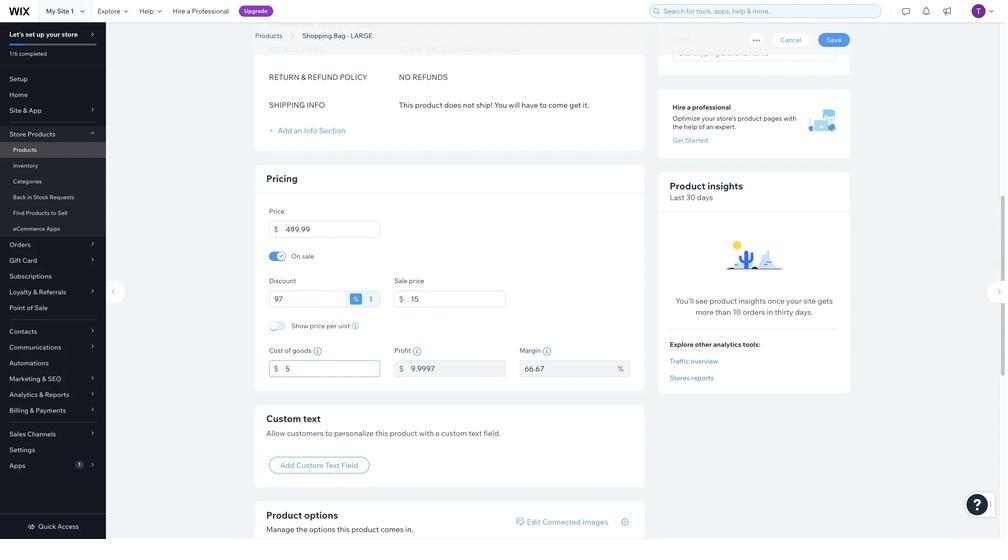 Task type: vqa. For each thing, say whether or not it's contained in the screenshot.
rightmost the info tooltip icon
yes



Task type: locate. For each thing, give the bounding box(es) containing it.
1 horizontal spatial in
[[767, 308, 773, 317]]

let's
[[9, 30, 24, 39]]

large
[[382, 20, 438, 41], [351, 32, 372, 40]]

add for add custom text field
[[280, 461, 295, 470]]

to left sell
[[51, 210, 56, 217]]

0 vertical spatial your
[[46, 30, 60, 39]]

bag down the info
[[334, 32, 346, 40]]

0 vertical spatial hire
[[173, 7, 185, 15]]

& right return on the left top of the page
[[301, 72, 306, 82]]

product inside product options manage the options this product comes in.
[[266, 510, 302, 521]]

1 horizontal spatial this
[[375, 429, 388, 438]]

1 horizontal spatial a
[[436, 429, 440, 438]]

0 horizontal spatial 1
[[71, 7, 74, 15]]

1 horizontal spatial to
[[325, 429, 332, 438]]

info
[[304, 126, 317, 135]]

None text field
[[269, 291, 347, 307], [520, 360, 613, 377], [269, 291, 347, 307], [520, 360, 613, 377]]

0 horizontal spatial to
[[51, 210, 56, 217]]

the inside optimize your store's product pages with the help of an expert.
[[673, 123, 683, 131]]

with left custom
[[419, 429, 434, 438]]

days.
[[795, 308, 813, 317]]

0 vertical spatial price
[[409, 277, 424, 285]]

0 horizontal spatial product
[[266, 510, 302, 521]]

text up customers
[[303, 413, 321, 425]]

a up optimize
[[687, 103, 691, 112]]

card
[[22, 257, 37, 265]]

hire a professional
[[173, 7, 229, 15]]

text
[[325, 461, 340, 470]]

no refunds
[[399, 72, 448, 82]]

inventory link
[[0, 158, 106, 174]]

sale inside sidebar element
[[34, 304, 48, 312]]

0 vertical spatial explore
[[98, 7, 120, 15]]

0 vertical spatial insights
[[708, 181, 743, 192]]

large up x
[[382, 20, 438, 41]]

info up add an info section
[[307, 100, 325, 109]]

overview
[[691, 358, 718, 366]]

& left the app
[[23, 106, 27, 115]]

1 vertical spatial your
[[702, 115, 715, 123]]

1 horizontal spatial 1
[[78, 462, 81, 468]]

custom
[[441, 429, 467, 438]]

products link down store products
[[0, 142, 106, 158]]

large down sections
[[351, 32, 372, 40]]

explore
[[98, 7, 120, 15], [670, 341, 694, 349]]

no
[[399, 72, 411, 82]]

price left per
[[310, 322, 325, 330]]

hire inside shopping bag - large form
[[673, 103, 686, 112]]

stores
[[670, 374, 690, 383]]

to inside custom text allow customers to personalize this product with a custom text field.
[[325, 429, 332, 438]]

your down professional
[[702, 115, 715, 123]]

product
[[670, 181, 706, 192], [266, 510, 302, 521]]

product info
[[269, 44, 326, 54]]

per
[[327, 322, 337, 330]]

1 down settings link
[[78, 462, 81, 468]]

to right customers
[[325, 429, 332, 438]]

0 vertical spatial this
[[375, 429, 388, 438]]

marketing & seo button
[[0, 371, 106, 387]]

text left field.
[[469, 429, 482, 438]]

shipping info
[[269, 100, 325, 109]]

edit option link image
[[516, 519, 525, 526]]

0 vertical spatial %
[[354, 295, 359, 303]]

it.
[[583, 100, 589, 109]]

2 vertical spatial a
[[436, 429, 440, 438]]

2 info tooltip image from the left
[[543, 347, 551, 356]]

& right loyalty
[[33, 288, 37, 297]]

apps down find products to sell link
[[46, 225, 60, 232]]

& right billing
[[30, 407, 34, 415]]

to right the 'have'
[[540, 100, 547, 109]]

get started
[[673, 136, 708, 145]]

1 horizontal spatial text
[[469, 429, 482, 438]]

insights up orders
[[739, 297, 766, 306]]

0 horizontal spatial site
[[9, 106, 21, 115]]

with right the pages
[[784, 115, 797, 123]]

product up manage
[[266, 510, 302, 521]]

0 horizontal spatial of
[[27, 304, 33, 312]]

flavors
[[495, 44, 519, 54]]

1 horizontal spatial with
[[784, 115, 797, 123]]

explore inside shopping bag - large form
[[670, 341, 694, 349]]

1 vertical spatial to
[[51, 210, 56, 217]]

hire right help button on the top
[[173, 7, 185, 15]]

product up 30
[[670, 181, 706, 192]]

margin
[[520, 346, 541, 355]]

site down home
[[9, 106, 21, 115]]

analytics
[[713, 341, 741, 349]]

price for show
[[310, 322, 325, 330]]

1 vertical spatial add
[[280, 461, 295, 470]]

1 vertical spatial options
[[309, 525, 335, 534]]

pricing
[[266, 173, 298, 184]]

1 vertical spatial of
[[27, 304, 33, 312]]

0 horizontal spatial with
[[419, 429, 434, 438]]

additional
[[269, 21, 316, 28]]

manage
[[266, 525, 294, 534]]

of right help at top
[[699, 123, 705, 131]]

orders
[[9, 241, 31, 249]]

a left professional
[[187, 7, 190, 15]]

traffic overview link
[[670, 358, 839, 366]]

0 vertical spatial product
[[670, 181, 706, 192]]

add an info section link
[[269, 126, 346, 135]]

insights inside product insights last 30 days
[[708, 181, 743, 192]]

1 vertical spatial sale
[[34, 304, 48, 312]]

on
[[291, 252, 301, 260]]

an left expert.
[[706, 123, 714, 131]]

in right back
[[27, 194, 32, 201]]

0 horizontal spatial in
[[27, 194, 32, 201]]

sale
[[394, 277, 407, 285], [34, 304, 48, 312]]

product for product options
[[266, 510, 302, 521]]

0 horizontal spatial your
[[46, 30, 60, 39]]

&
[[301, 72, 306, 82], [23, 106, 27, 115], [33, 288, 37, 297], [42, 375, 46, 383], [39, 391, 43, 399], [30, 407, 34, 415]]

explore for explore other analytics tools:
[[670, 341, 694, 349]]

info tooltip image right margin in the bottom right of the page
[[543, 347, 551, 356]]

bag right the info
[[337, 20, 369, 41]]

1 vertical spatial info
[[307, 100, 325, 109]]

cost of goods
[[269, 346, 312, 355]]

0 vertical spatial apps
[[46, 225, 60, 232]]

the left help at top
[[673, 123, 683, 131]]

cancel
[[781, 36, 801, 44]]

2 horizontal spatial of
[[699, 123, 705, 131]]

& inside shopping bag - large form
[[301, 72, 306, 82]]

2 horizontal spatial a
[[687, 103, 691, 112]]

not
[[463, 100, 475, 109]]

of inside sidebar element
[[27, 304, 33, 312]]

product inside you'll see product insights once your site gets more than 10 orders in thirty days.
[[710, 297, 737, 306]]

edit connected images
[[527, 518, 608, 527]]

of right cost
[[285, 346, 291, 355]]

0 horizontal spatial the
[[296, 525, 308, 534]]

0 vertical spatial in
[[27, 194, 32, 201]]

0 vertical spatial info
[[308, 44, 326, 54]]

0 horizontal spatial sale
[[34, 304, 48, 312]]

store
[[62, 30, 78, 39]]

explore up traffic
[[670, 341, 694, 349]]

1 horizontal spatial product
[[670, 181, 706, 192]]

0 vertical spatial options
[[304, 510, 338, 521]]

0 vertical spatial add
[[278, 126, 292, 135]]

& left reports
[[39, 391, 43, 399]]

0 vertical spatial 1
[[71, 7, 74, 15]]

0 vertical spatial with
[[784, 115, 797, 123]]

product options manage the options this product comes in.
[[266, 510, 413, 534]]

info for shipping info
[[307, 100, 325, 109]]

info tooltip image
[[313, 347, 322, 356], [543, 347, 551, 356]]

0 vertical spatial text
[[303, 413, 321, 425]]

2 vertical spatial of
[[285, 346, 291, 355]]

settings link
[[0, 442, 106, 458]]

hire up optimize
[[673, 103, 686, 112]]

an inside optimize your store's product pages with the help of an expert.
[[706, 123, 714, 131]]

1 vertical spatial the
[[296, 525, 308, 534]]

& inside analytics & reports popup button
[[39, 391, 43, 399]]

this
[[375, 429, 388, 438], [337, 525, 350, 534]]

1 vertical spatial 1
[[78, 462, 81, 468]]

your right the up
[[46, 30, 60, 39]]

Start typing a brand name field
[[676, 45, 833, 61]]

site & app button
[[0, 103, 106, 119]]

products right store
[[28, 130, 55, 138]]

goods
[[292, 346, 312, 355]]

sale price
[[394, 277, 424, 285]]

1 vertical spatial with
[[419, 429, 434, 438]]

& left seo
[[42, 375, 46, 383]]

0 horizontal spatial price
[[310, 322, 325, 330]]

add down shipping
[[278, 126, 292, 135]]

%
[[354, 295, 359, 303], [618, 364, 624, 373]]

products up product
[[255, 32, 283, 40]]

2 horizontal spatial to
[[540, 100, 547, 109]]

custom text allow customers to personalize this product with a custom text field.
[[266, 413, 501, 438]]

1 vertical spatial product
[[266, 510, 302, 521]]

add inside button
[[280, 461, 295, 470]]

product inside product options manage the options this product comes in.
[[351, 525, 379, 534]]

info down "additional info sections"
[[308, 44, 326, 54]]

help button
[[134, 0, 167, 22]]

expert.
[[715, 123, 736, 131]]

app
[[29, 106, 42, 115]]

1 vertical spatial custom
[[296, 461, 324, 470]]

1 vertical spatial explore
[[670, 341, 694, 349]]

product
[[415, 100, 443, 109], [738, 115, 762, 123], [710, 297, 737, 306], [390, 429, 417, 438], [351, 525, 379, 534]]

custom up allow
[[266, 413, 301, 425]]

an left info
[[294, 126, 302, 135]]

reports
[[45, 391, 69, 399]]

1 vertical spatial text
[[469, 429, 482, 438]]

0 horizontal spatial %
[[354, 295, 359, 303]]

section
[[319, 126, 346, 135]]

with
[[784, 115, 797, 123], [419, 429, 434, 438]]

0 vertical spatial products link
[[250, 31, 287, 40]]

1 horizontal spatial the
[[673, 123, 683, 131]]

custom
[[266, 413, 301, 425], [296, 461, 324, 470]]

site right my
[[57, 7, 69, 15]]

0 vertical spatial a
[[187, 7, 190, 15]]

text
[[303, 413, 321, 425], [469, 429, 482, 438]]

Search for tools, apps, help & more... field
[[661, 5, 878, 18]]

explore for explore
[[98, 7, 120, 15]]

point of sale
[[9, 304, 48, 312]]

0 vertical spatial sale
[[394, 277, 407, 285]]

setup
[[9, 75, 28, 83]]

a left custom
[[436, 429, 440, 438]]

bag
[[425, 44, 441, 54]]

1 horizontal spatial apps
[[46, 225, 60, 232]]

$
[[274, 225, 278, 234], [399, 294, 404, 304], [369, 295, 373, 303], [274, 364, 278, 373], [399, 364, 404, 373]]

shopping down "additional info sections"
[[302, 32, 332, 40]]

back in stock requests
[[13, 194, 74, 201]]

the
[[673, 123, 683, 131], [296, 525, 308, 534]]

0 vertical spatial the
[[673, 123, 683, 131]]

your up the thirty
[[786, 297, 802, 306]]

0 horizontal spatial this
[[337, 525, 350, 534]]

analytics & reports
[[9, 391, 69, 399]]

gift
[[9, 257, 21, 265]]

0 horizontal spatial products link
[[0, 142, 106, 158]]

1 vertical spatial %
[[618, 364, 624, 373]]

1 vertical spatial site
[[9, 106, 21, 115]]

payments
[[36, 407, 66, 415]]

info tooltip image
[[413, 347, 421, 356]]

0 vertical spatial of
[[699, 123, 705, 131]]

0 horizontal spatial info tooltip image
[[313, 347, 322, 356]]

0 vertical spatial custom
[[266, 413, 301, 425]]

& inside marketing & seo popup button
[[42, 375, 46, 383]]

my site 1
[[46, 7, 74, 15]]

info tooltip image right goods
[[313, 347, 322, 356]]

None text field
[[286, 221, 380, 238], [286, 360, 380, 377], [411, 360, 506, 377], [286, 221, 380, 238], [286, 360, 380, 377], [411, 360, 506, 377]]

access
[[58, 523, 79, 531]]

orders button
[[0, 237, 106, 253]]

store products button
[[0, 126, 106, 142]]

discount
[[269, 277, 296, 285]]

product inside product insights last 30 days
[[670, 181, 706, 192]]

0 horizontal spatial a
[[187, 7, 190, 15]]

1 vertical spatial insights
[[739, 297, 766, 306]]

0 horizontal spatial hire
[[173, 7, 185, 15]]

site
[[57, 7, 69, 15], [9, 106, 21, 115]]

& inside loyalty & referrals popup button
[[33, 288, 37, 297]]

0 horizontal spatial explore
[[98, 7, 120, 15]]

an
[[706, 123, 714, 131], [294, 126, 302, 135]]

2 vertical spatial your
[[786, 297, 802, 306]]

1 horizontal spatial %
[[618, 364, 624, 373]]

your
[[46, 30, 60, 39], [702, 115, 715, 123], [786, 297, 802, 306]]

custom left "text"
[[296, 461, 324, 470]]

1 horizontal spatial explore
[[670, 341, 694, 349]]

1 horizontal spatial of
[[285, 346, 291, 355]]

in down once
[[767, 308, 773, 317]]

0 horizontal spatial -
[[347, 32, 349, 40]]

add down allow
[[280, 461, 295, 470]]

1 vertical spatial this
[[337, 525, 350, 534]]

the right manage
[[296, 525, 308, 534]]

this inside product options manage the options this product comes in.
[[337, 525, 350, 534]]

insights up days
[[708, 181, 743, 192]]

& inside site & app dropdown button
[[23, 106, 27, 115]]

price up $ text field
[[409, 277, 424, 285]]

a for professional
[[687, 103, 691, 112]]

explore left help
[[98, 7, 120, 15]]

1 horizontal spatial an
[[706, 123, 714, 131]]

1 vertical spatial in
[[767, 308, 773, 317]]

upgrade button
[[239, 6, 273, 17]]

quick access
[[38, 523, 79, 531]]

1 horizontal spatial sale
[[394, 277, 407, 285]]

with inside custom text allow customers to personalize this product with a custom text field.
[[419, 429, 434, 438]]

allow
[[266, 429, 285, 438]]

shopping up the product info
[[255, 20, 333, 41]]

info
[[308, 44, 326, 54], [307, 100, 325, 109]]

1 vertical spatial hire
[[673, 103, 686, 112]]

& inside billing & payments dropdown button
[[30, 407, 34, 415]]

sidebar element
[[0, 22, 106, 540]]

1 info tooltip image from the left
[[313, 347, 322, 356]]

additional info sections
[[269, 21, 378, 28]]

sales
[[9, 430, 26, 439]]

product for product insights
[[670, 181, 706, 192]]

0 horizontal spatial an
[[294, 126, 302, 135]]

1 horizontal spatial your
[[702, 115, 715, 123]]

1 horizontal spatial hire
[[673, 103, 686, 112]]

products link up product
[[250, 31, 287, 40]]

this inside custom text allow customers to personalize this product with a custom text field.
[[375, 429, 388, 438]]

traffic
[[670, 358, 689, 366]]

1 vertical spatial products link
[[0, 142, 106, 158]]

of right 'point'
[[27, 304, 33, 312]]

1 vertical spatial apps
[[9, 462, 25, 470]]

1 horizontal spatial products link
[[250, 31, 287, 40]]

1 vertical spatial a
[[687, 103, 691, 112]]

0 horizontal spatial apps
[[9, 462, 25, 470]]

0 horizontal spatial text
[[303, 413, 321, 425]]

you
[[494, 100, 507, 109]]

apps down the settings
[[9, 462, 25, 470]]

1 right my
[[71, 7, 74, 15]]

0 vertical spatial site
[[57, 7, 69, 15]]

does
[[444, 100, 461, 109]]

1 horizontal spatial price
[[409, 277, 424, 285]]

2 horizontal spatial your
[[786, 297, 802, 306]]

quick
[[38, 523, 56, 531]]

refunds
[[412, 72, 448, 82]]

1 vertical spatial price
[[310, 322, 325, 330]]



Task type: describe. For each thing, give the bounding box(es) containing it.
1 inside sidebar element
[[78, 462, 81, 468]]

communications
[[9, 343, 61, 352]]

cost
[[269, 346, 283, 355]]

inventory
[[13, 162, 38, 169]]

with inside optimize your store's product pages with the help of an expert.
[[784, 115, 797, 123]]

stores reports
[[670, 374, 714, 383]]

products up the inventory
[[13, 146, 37, 153]]

field
[[341, 461, 358, 470]]

get started link
[[673, 136, 708, 145]]

gift card
[[9, 257, 37, 265]]

setup link
[[0, 71, 106, 87]]

communications button
[[0, 340, 106, 356]]

other
[[695, 341, 712, 349]]

& for site
[[23, 106, 27, 115]]

point
[[9, 304, 25, 312]]

1 horizontal spatial large
[[382, 20, 438, 41]]

set
[[25, 30, 35, 39]]

1 horizontal spatial site
[[57, 7, 69, 15]]

sales channels button
[[0, 427, 106, 442]]

this
[[399, 100, 413, 109]]

up
[[36, 30, 45, 39]]

of inside optimize your store's product pages with the help of an expert.
[[699, 123, 705, 131]]

sales channels
[[9, 430, 56, 439]]

get
[[673, 136, 684, 145]]

return & refund policy
[[269, 72, 367, 82]]

hire for hire a professional
[[173, 7, 185, 15]]

info for product info
[[308, 44, 326, 54]]

in inside you'll see product insights once your site gets more than 10 orders in thirty days.
[[767, 308, 773, 317]]

1/6 completed
[[9, 50, 47, 57]]

loyalty & referrals button
[[0, 284, 106, 300]]

0 vertical spatial to
[[540, 100, 547, 109]]

automations link
[[0, 356, 106, 371]]

orders
[[743, 308, 765, 317]]

sale inside shopping bag - large form
[[394, 277, 407, 285]]

insights inside you'll see product insights once your site gets more than 10 orders in thirty days.
[[739, 297, 766, 306]]

& for return
[[301, 72, 306, 82]]

billing
[[9, 407, 28, 415]]

products link inside shopping bag - large form
[[250, 31, 287, 40]]

edit connected images button
[[511, 514, 613, 531]]

products up the ecommerce apps
[[26, 210, 50, 217]]

store's
[[717, 115, 736, 123]]

stock
[[33, 194, 48, 201]]

my
[[46, 7, 56, 15]]

explore other analytics tools:
[[670, 341, 760, 349]]

see
[[696, 297, 708, 306]]

add for add an info section
[[278, 126, 292, 135]]

price
[[269, 207, 284, 215]]

requests
[[50, 194, 74, 201]]

& for analytics
[[39, 391, 43, 399]]

save
[[827, 36, 842, 44]]

upgrade
[[244, 7, 268, 14]]

shipping
[[269, 100, 305, 109]]

started
[[685, 136, 708, 145]]

connected
[[542, 518, 581, 527]]

back
[[13, 194, 26, 201]]

your inside sidebar element
[[46, 30, 60, 39]]

gift card button
[[0, 253, 106, 269]]

a for professional
[[187, 7, 190, 15]]

automations
[[9, 359, 49, 368]]

info tooltip image for cost of goods
[[313, 347, 322, 356]]

show
[[291, 322, 308, 330]]

info
[[318, 21, 337, 28]]

of for cost of goods
[[285, 346, 291, 355]]

& for loyalty
[[33, 288, 37, 297]]

pages
[[764, 115, 782, 123]]

home link
[[0, 87, 106, 103]]

the inside product options manage the options this product comes in.
[[296, 525, 308, 534]]

your inside you'll see product insights once your site gets more than 10 orders in thirty days.
[[786, 297, 802, 306]]

0 horizontal spatial large
[[351, 32, 372, 40]]

profit
[[394, 346, 411, 355]]

professional
[[692, 103, 731, 112]]

x
[[411, 44, 415, 54]]

12"
[[399, 44, 409, 54]]

contacts button
[[0, 324, 106, 340]]

site & app
[[9, 106, 42, 115]]

will
[[509, 100, 520, 109]]

custom inside custom text allow customers to personalize this product with a custom text field.
[[266, 413, 301, 425]]

30
[[686, 193, 695, 202]]

unit
[[338, 322, 350, 330]]

than
[[715, 308, 731, 317]]

products inside shopping bag - large form
[[255, 32, 283, 40]]

referrals
[[39, 288, 66, 297]]

policy
[[340, 72, 367, 82]]

find
[[13, 210, 25, 217]]

more
[[696, 308, 714, 317]]

hire for hire a professional
[[673, 103, 686, 112]]

show price per unit
[[291, 322, 350, 330]]

tools:
[[743, 341, 760, 349]]

on sale
[[291, 252, 314, 260]]

add custom text field
[[280, 461, 358, 470]]

in.
[[405, 525, 413, 534]]

optimize
[[673, 115, 700, 123]]

of for point of sale
[[27, 304, 33, 312]]

refund
[[308, 72, 338, 82]]

shopping bag - large form
[[101, 0, 1006, 540]]

a inside custom text allow customers to personalize this product with a custom text field.
[[436, 429, 440, 438]]

your inside optimize your store's product pages with the help of an expert.
[[702, 115, 715, 123]]

point of sale link
[[0, 300, 106, 316]]

price for sale
[[409, 277, 424, 285]]

site inside site & app dropdown button
[[9, 106, 21, 115]]

product inside optimize your store's product pages with the help of an expert.
[[738, 115, 762, 123]]

categories link
[[0, 174, 106, 190]]

edit
[[527, 518, 541, 527]]

$ text field
[[411, 291, 506, 307]]

info tooltip image for margin
[[543, 347, 551, 356]]

products inside dropdown button
[[28, 130, 55, 138]]

product inside custom text allow customers to personalize this product with a custom text field.
[[390, 429, 417, 438]]

8"
[[416, 44, 424, 54]]

you'll
[[676, 297, 694, 306]]

sale
[[302, 252, 314, 260]]

in inside 'link'
[[27, 194, 32, 201]]

custom inside button
[[296, 461, 324, 470]]

1 horizontal spatial -
[[373, 20, 378, 41]]

add custom text field button
[[269, 457, 369, 474]]

sell
[[58, 210, 67, 217]]

ecommerce
[[13, 225, 45, 232]]

subscriptions
[[9, 272, 52, 281]]

to inside sidebar element
[[51, 210, 56, 217]]

& for billing
[[30, 407, 34, 415]]

you'll see product insights once your site gets more than 10 orders in thirty days.
[[676, 297, 833, 317]]

come
[[548, 100, 568, 109]]

stores reports link
[[670, 374, 839, 383]]

hire a professional
[[673, 103, 731, 112]]

back in stock requests link
[[0, 190, 106, 205]]

& for marketing
[[42, 375, 46, 383]]



